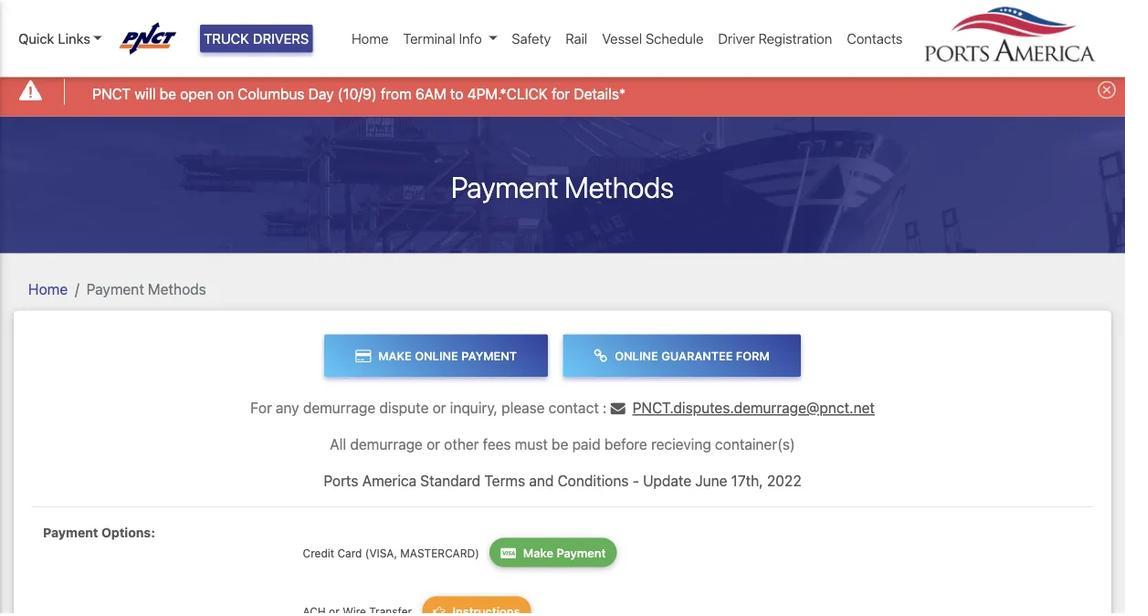 Task type: describe. For each thing, give the bounding box(es) containing it.
link image
[[594, 349, 615, 364]]

6am
[[415, 85, 446, 102]]

pnct.disputes.demurrage@pnct.net
[[633, 400, 875, 417]]

pnct
[[92, 85, 131, 102]]

credit card (visa, mastercard)
[[303, 547, 482, 560]]

truck drivers
[[204, 31, 309, 47]]

1 vertical spatial be
[[552, 436, 568, 453]]

standard
[[420, 473, 481, 490]]

truck drivers link
[[200, 25, 313, 52]]

envelope image
[[611, 401, 625, 416]]

info
[[459, 31, 482, 47]]

17th,
[[731, 473, 763, 490]]

make online payment
[[378, 349, 517, 363]]

1 vertical spatial demurrage
[[350, 436, 423, 453]]

drivers
[[253, 31, 309, 47]]

contacts
[[847, 31, 903, 47]]

1 horizontal spatial home link
[[344, 21, 396, 56]]

terminal
[[403, 31, 455, 47]]

-
[[633, 473, 639, 490]]

before
[[604, 436, 647, 453]]

1 vertical spatial home
[[28, 280, 68, 298]]

fees
[[483, 436, 511, 453]]

vessel schedule link
[[595, 21, 711, 56]]

conditions
[[558, 473, 629, 490]]

make for make payment
[[523, 546, 553, 560]]

from
[[381, 85, 412, 102]]

1 horizontal spatial payment methods
[[451, 169, 674, 204]]

rail
[[566, 31, 588, 47]]

truck
[[204, 31, 249, 47]]

cc visa image
[[501, 548, 523, 559]]

online guarantee form link
[[563, 335, 801, 377]]

safety link
[[504, 21, 558, 56]]

must
[[515, 436, 548, 453]]

vessel
[[602, 31, 642, 47]]

close image
[[1098, 81, 1116, 99]]

schedule
[[646, 31, 704, 47]]

for any demurrage dispute or inquiry, please contact :
[[250, 400, 611, 417]]

contact
[[549, 400, 599, 417]]

pnct will be open on columbus day (10/9) from 6am to 4pm.*click for details*
[[92, 85, 626, 102]]

:
[[603, 400, 607, 417]]

june
[[695, 473, 727, 490]]

home inside home link
[[352, 31, 389, 47]]

to
[[450, 85, 463, 102]]

quick links
[[18, 31, 90, 47]]

(10/9)
[[338, 85, 377, 102]]

driver
[[718, 31, 755, 47]]

paid
[[572, 436, 601, 453]]

and
[[529, 473, 554, 490]]

2022
[[767, 473, 802, 490]]

ports
[[324, 473, 358, 490]]

day
[[308, 85, 334, 102]]

please
[[501, 400, 545, 417]]

details*
[[574, 85, 626, 102]]

0 vertical spatial or
[[432, 400, 446, 417]]

make online payment link
[[324, 335, 548, 377]]

quick links link
[[18, 28, 102, 49]]

make payment
[[523, 546, 606, 560]]

container(s)
[[715, 436, 795, 453]]

payment options:
[[43, 526, 155, 541]]

for
[[250, 400, 272, 417]]

pnct will be open on columbus day (10/9) from 6am to 4pm.*click for details* link
[[92, 83, 626, 105]]



Task type: vqa. For each thing, say whether or not it's contained in the screenshot.
OPTIONS:
yes



Task type: locate. For each thing, give the bounding box(es) containing it.
or left inquiry,
[[432, 400, 446, 417]]

make up dispute
[[378, 349, 412, 363]]

on
[[217, 85, 234, 102]]

america
[[362, 473, 417, 490]]

0 vertical spatial payment methods
[[451, 169, 674, 204]]

make inside 'link'
[[523, 546, 553, 560]]

dispute
[[379, 400, 429, 417]]

0 vertical spatial make
[[378, 349, 412, 363]]

0 horizontal spatial make
[[378, 349, 412, 363]]

make for make online payment
[[378, 349, 412, 363]]

all demurrage or other fees must be paid before recieving container(s)
[[330, 436, 795, 453]]

will
[[135, 85, 156, 102]]

ports america standard terms and conditions - update june 17th, 2022 link
[[324, 473, 802, 490]]

4pm.*click
[[467, 85, 548, 102]]

ports america standard terms and conditions - update june 17th, 2022
[[324, 473, 802, 490]]

columbus
[[238, 85, 305, 102]]

hand o right image
[[433, 606, 452, 615]]

demurrage up america
[[350, 436, 423, 453]]

or
[[432, 400, 446, 417], [427, 436, 440, 453]]

quick
[[18, 31, 54, 47]]

options:
[[101, 526, 155, 541]]

guarantee
[[661, 349, 733, 363]]

1 horizontal spatial be
[[552, 436, 568, 453]]

1 horizontal spatial make
[[523, 546, 553, 560]]

1 vertical spatial or
[[427, 436, 440, 453]]

be
[[160, 85, 176, 102], [552, 436, 568, 453]]

0 vertical spatial methods
[[565, 169, 674, 204]]

rail link
[[558, 21, 595, 56]]

vessel schedule
[[602, 31, 704, 47]]

methods
[[565, 169, 674, 204], [148, 280, 206, 298]]

demurrage
[[303, 400, 376, 417], [350, 436, 423, 453]]

or left other
[[427, 436, 440, 453]]

safety
[[512, 31, 551, 47]]

payment methods
[[451, 169, 674, 204], [86, 280, 206, 298]]

1 vertical spatial payment methods
[[86, 280, 206, 298]]

links
[[58, 31, 90, 47]]

form
[[736, 349, 770, 363]]

card
[[337, 547, 362, 560]]

online up envelope icon
[[615, 349, 658, 363]]

make
[[378, 349, 412, 363], [523, 546, 553, 560]]

make down and
[[523, 546, 553, 560]]

0 horizontal spatial be
[[160, 85, 176, 102]]

1 horizontal spatial online
[[615, 349, 658, 363]]

0 vertical spatial be
[[160, 85, 176, 102]]

registration
[[758, 31, 832, 47]]

1 horizontal spatial methods
[[565, 169, 674, 204]]

online up for any demurrage dispute or inquiry, please contact :
[[415, 349, 458, 363]]

inquiry,
[[450, 400, 498, 417]]

recieving
[[651, 436, 711, 453]]

any
[[276, 400, 299, 417]]

other
[[444, 436, 479, 453]]

1 vertical spatial methods
[[148, 280, 206, 298]]

1 horizontal spatial home
[[352, 31, 389, 47]]

0 vertical spatial demurrage
[[303, 400, 376, 417]]

online
[[415, 349, 458, 363], [615, 349, 658, 363]]

driver registration link
[[711, 21, 840, 56]]

home
[[352, 31, 389, 47], [28, 280, 68, 298]]

1 vertical spatial home link
[[28, 280, 68, 298]]

1 vertical spatial make
[[523, 546, 553, 560]]

terminal info link
[[396, 21, 504, 56]]

contacts link
[[840, 21, 910, 56]]

for
[[552, 85, 570, 102]]

0 horizontal spatial home link
[[28, 280, 68, 298]]

payment inside 'link'
[[557, 546, 606, 560]]

update
[[643, 473, 692, 490]]

all
[[330, 436, 346, 453]]

online guarantee form
[[615, 349, 770, 363]]

payment
[[451, 169, 558, 204], [86, 280, 144, 298], [461, 349, 517, 363], [43, 526, 98, 541], [557, 546, 606, 560]]

mastercard)
[[400, 547, 479, 560]]

0 horizontal spatial methods
[[148, 280, 206, 298]]

make payment link
[[490, 538, 617, 568]]

terminal info
[[403, 31, 482, 47]]

be left the "paid" at bottom right
[[552, 436, 568, 453]]

home link
[[344, 21, 396, 56], [28, 280, 68, 298]]

0 horizontal spatial online
[[415, 349, 458, 363]]

pnct.disputes.demurrage@pnct.net link
[[611, 400, 875, 417]]

terms
[[484, 473, 525, 490]]

1 online from the left
[[415, 349, 458, 363]]

0 horizontal spatial home
[[28, 280, 68, 298]]

be right the will
[[160, 85, 176, 102]]

open
[[180, 85, 213, 102]]

pnct will be open on columbus day (10/9) from 6am to 4pm.*click for details* alert
[[0, 67, 1125, 117]]

credit card image
[[355, 349, 378, 364]]

be inside alert
[[160, 85, 176, 102]]

0 vertical spatial home
[[352, 31, 389, 47]]

2 online from the left
[[615, 349, 658, 363]]

0 vertical spatial home link
[[344, 21, 396, 56]]

0 horizontal spatial payment methods
[[86, 280, 206, 298]]

driver registration
[[718, 31, 832, 47]]

(visa,
[[365, 547, 397, 560]]

demurrage up "all"
[[303, 400, 376, 417]]

credit
[[303, 547, 334, 560]]



